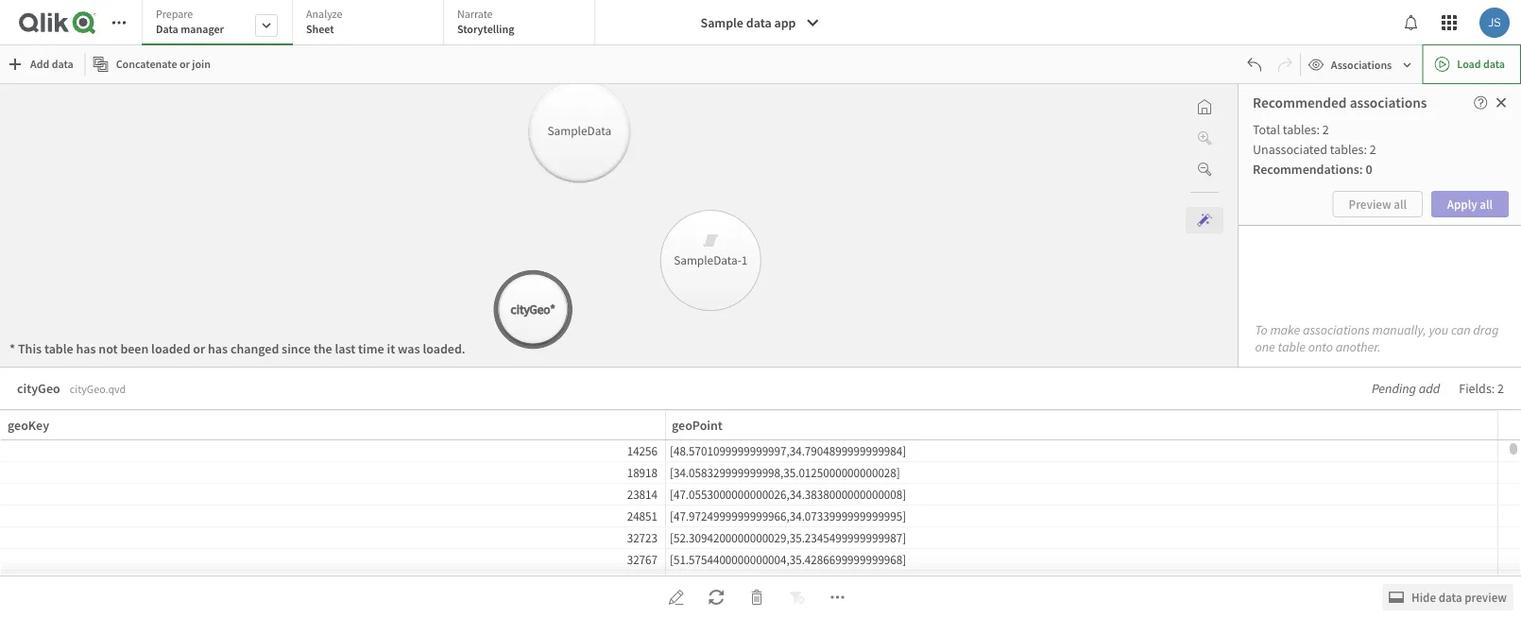 Task type: describe. For each thing, give the bounding box(es) containing it.
pending
[[1372, 380, 1417, 397]]

0 horizontal spatial table
[[44, 340, 73, 357]]

1 vertical spatial 2
[[1370, 141, 1377, 158]]

recommendations:
[[1253, 161, 1364, 178]]

[47.0553000000000026,34.3838000000000008]
[[670, 486, 907, 502]]

onto
[[1309, 338, 1334, 355]]

one
[[1256, 338, 1276, 355]]

loaded.
[[423, 340, 466, 357]]

preview
[[1349, 196, 1392, 212]]

press space to open search dialog box for [citygeo.geopoint] column. element
[[1498, 411, 1499, 440]]

all for preview all
[[1394, 196, 1407, 212]]

another.
[[1336, 338, 1382, 355]]

18918
[[627, 465, 658, 480]]

hide
[[1412, 589, 1437, 605]]

[51.0193000000000012,35.6803000000000026]
[[670, 573, 907, 589]]

total tables: 2 unassociated tables: 2 recommendations: 0
[[1253, 121, 1377, 178]]

data for hide
[[1439, 589, 1463, 605]]

citygeo.qvd
[[70, 382, 126, 396]]

you
[[1430, 321, 1449, 338]]

this
[[18, 340, 42, 357]]

fields:
[[1460, 380, 1496, 397]]

concatenate
[[116, 57, 177, 71]]

or inside button
[[179, 57, 190, 71]]

1 vertical spatial tables:
[[1331, 141, 1368, 158]]

associations
[[1332, 57, 1393, 72]]

load
[[1458, 57, 1482, 71]]

to make associations manually, you can drag one table onto another.
[[1256, 321, 1500, 355]]

prepare data manager
[[156, 7, 224, 36]]

analyze sheet
[[306, 7, 343, 36]]

home image
[[1198, 95, 1213, 118]]

app
[[775, 14, 796, 31]]

been
[[120, 340, 149, 357]]

preview
[[1465, 589, 1508, 605]]

sheet
[[306, 22, 334, 36]]

0 vertical spatial associations
[[1350, 94, 1428, 112]]

more options image
[[830, 586, 847, 609]]

concatenate or join
[[116, 57, 211, 71]]

1 vertical spatial or
[[193, 340, 205, 357]]

0
[[1366, 161, 1373, 178]]

close image
[[1495, 96, 1509, 109]]

prepare
[[156, 7, 193, 21]]

data for load
[[1484, 57, 1506, 71]]

associations inside to make associations manually, you can drag one table onto another.
[[1303, 321, 1371, 338]]

32723
[[627, 530, 658, 545]]

32909
[[627, 573, 658, 589]]

loaded
[[151, 340, 191, 357]]

* this table has not been loaded or has changed since the last time it was loaded.
[[9, 340, 466, 357]]

recommended
[[1253, 94, 1348, 112]]

preview all button
[[1333, 191, 1424, 217]]

14256
[[627, 443, 658, 458]]

analyze
[[306, 7, 343, 21]]

add data
[[30, 57, 73, 71]]

geopoint
[[672, 417, 723, 434]]

it
[[387, 340, 395, 357]]

associations button
[[1305, 50, 1419, 80]]

citygeo
[[17, 380, 60, 397]]

delete this table image
[[749, 586, 766, 609]]

to
[[1256, 321, 1268, 338]]



Task type: vqa. For each thing, say whether or not it's contained in the screenshot.
Item Number Item
no



Task type: locate. For each thing, give the bounding box(es) containing it.
all for apply all
[[1480, 196, 1493, 212]]

0 horizontal spatial or
[[179, 57, 190, 71]]

apply all button
[[1432, 191, 1510, 217]]

john smith image
[[1480, 8, 1511, 38]]

0 vertical spatial 2
[[1323, 121, 1330, 138]]

1 has from the left
[[76, 340, 96, 357]]

24851
[[627, 508, 658, 524]]

0 vertical spatial tables:
[[1283, 121, 1320, 138]]

all right apply at the top right of page
[[1480, 196, 1493, 212]]

or right loaded
[[193, 340, 205, 357]]

1 horizontal spatial tables:
[[1331, 141, 1368, 158]]

1 horizontal spatial has
[[208, 340, 228, 357]]

1 vertical spatial associations
[[1303, 321, 1371, 338]]

2 right fields:
[[1498, 380, 1505, 397]]

0 horizontal spatial has
[[76, 340, 96, 357]]

2 down 'recommended associations'
[[1323, 121, 1330, 138]]

unassociated
[[1253, 141, 1328, 158]]

sample
[[701, 14, 744, 31]]

add
[[1420, 380, 1441, 397]]

manager
[[181, 22, 224, 36]]

table
[[1278, 338, 1306, 355], [44, 340, 73, 357]]

edit this table image
[[668, 586, 685, 609]]

has left not
[[76, 340, 96, 357]]

narrate storytelling
[[458, 7, 515, 36]]

sample data app
[[701, 14, 796, 31]]

32767
[[627, 552, 658, 567]]

0 horizontal spatial all
[[1394, 196, 1407, 212]]

has
[[76, 340, 96, 357], [208, 340, 228, 357]]

1 horizontal spatial or
[[193, 340, 205, 357]]

all inside apply all button
[[1480, 196, 1493, 212]]

citygeo citygeo.qvd
[[17, 380, 126, 397]]

all right preview
[[1394, 196, 1407, 212]]

2 up 0
[[1370, 141, 1377, 158]]

[47.9724999999999966,34.0733999999999995]
[[670, 508, 907, 524]]

preview all
[[1349, 196, 1407, 212]]

press space to open search dialog box for [citygeo.geokey] column. element
[[665, 411, 666, 440]]

data for sample
[[747, 14, 772, 31]]

zoom out image
[[1198, 158, 1213, 181]]

table right "this"
[[44, 340, 73, 357]]

*
[[9, 340, 15, 357]]

data right add
[[52, 57, 73, 71]]

tab list containing prepare
[[142, 0, 602, 47]]

join
[[192, 57, 211, 71]]

reload table from source image
[[708, 586, 725, 609]]

data for add
[[52, 57, 73, 71]]

zoom in image
[[1198, 127, 1213, 149]]

help image
[[1475, 96, 1488, 109]]

add
[[30, 57, 49, 71]]

2 has from the left
[[208, 340, 228, 357]]

0 horizontal spatial tables:
[[1283, 121, 1320, 138]]

2
[[1323, 121, 1330, 138], [1370, 141, 1377, 158], [1498, 380, 1505, 397]]

table right one
[[1278, 338, 1306, 355]]

fields: 2
[[1460, 380, 1505, 397]]

data left app
[[747, 14, 772, 31]]

hide data preview
[[1412, 589, 1508, 605]]

tables: up 0
[[1331, 141, 1368, 158]]

or left join at the top left of the page
[[179, 57, 190, 71]]

hide data preview button
[[1383, 584, 1514, 611]]

has left changed
[[208, 340, 228, 357]]

0 horizontal spatial 2
[[1323, 121, 1330, 138]]

undo image
[[1248, 57, 1263, 72]]

sample data app button
[[690, 8, 832, 38]]

load data button
[[1423, 44, 1522, 84]]

recommended associations
[[1253, 94, 1428, 112]]

[51.5754400000000004,35.4286699999999968]
[[670, 552, 907, 567]]

storytelling
[[458, 22, 515, 36]]

apply all
[[1448, 196, 1493, 212]]

since
[[282, 340, 311, 357]]

not
[[99, 340, 118, 357]]

manually,
[[1373, 321, 1427, 338]]

make
[[1271, 321, 1301, 338]]

load data
[[1458, 57, 1506, 71]]

all inside preview all button
[[1394, 196, 1407, 212]]

1 all from the left
[[1394, 196, 1407, 212]]

data
[[156, 22, 178, 36]]

add data button
[[4, 49, 81, 79]]

time
[[358, 340, 384, 357]]

total
[[1253, 121, 1281, 138]]

toggle bottom image
[[1390, 586, 1405, 609]]

23814
[[627, 486, 658, 502]]

geokey
[[8, 417, 49, 434]]

2 vertical spatial 2
[[1498, 380, 1505, 397]]

data right load
[[1484, 57, 1506, 71]]

associations
[[1350, 94, 1428, 112], [1303, 321, 1371, 338]]

all
[[1394, 196, 1407, 212], [1480, 196, 1493, 212]]

narrate
[[458, 7, 493, 21]]

1 horizontal spatial 2
[[1370, 141, 1377, 158]]

changed
[[231, 340, 279, 357]]

[48.5701099999999997,34.7904899999999984]
[[670, 443, 907, 458]]

grid inside recommended associations application
[[1, 411, 1521, 614]]

apply
[[1448, 196, 1478, 212]]

tables: up 'unassociated'
[[1283, 121, 1320, 138]]

pending add
[[1372, 380, 1441, 397]]

[52.3094200000000029,35.2345499999999987]
[[670, 530, 907, 545]]

tab list
[[142, 0, 602, 47]]

grid containing geokey
[[1, 411, 1521, 614]]

or
[[179, 57, 190, 71], [193, 340, 205, 357]]

drag
[[1474, 321, 1500, 338]]

was
[[398, 340, 420, 357]]

data
[[747, 14, 772, 31], [52, 57, 73, 71], [1484, 57, 1506, 71], [1439, 589, 1463, 605]]

the
[[314, 340, 332, 357]]

associations right make
[[1303, 321, 1371, 338]]

tables:
[[1283, 121, 1320, 138], [1331, 141, 1368, 158]]

effects image
[[1198, 209, 1213, 232]]

clear filters image
[[789, 586, 806, 609]]

grid
[[1, 411, 1521, 614]]

[34.058329999999998,35.0125000000000028]
[[670, 465, 901, 480]]

recommended associations application
[[0, 0, 1522, 618]]

can
[[1452, 321, 1471, 338]]

tab list inside recommended associations application
[[142, 0, 602, 47]]

table inside to make associations manually, you can drag one table onto another.
[[1278, 338, 1306, 355]]

2 all from the left
[[1480, 196, 1493, 212]]

associations down the associations button
[[1350, 94, 1428, 112]]

2 horizontal spatial 2
[[1498, 380, 1505, 397]]

concatenate or join button
[[89, 49, 218, 79]]

0 vertical spatial or
[[179, 57, 190, 71]]

1 horizontal spatial table
[[1278, 338, 1306, 355]]

1 horizontal spatial all
[[1480, 196, 1493, 212]]

last
[[335, 340, 356, 357]]

data right hide
[[1439, 589, 1463, 605]]



